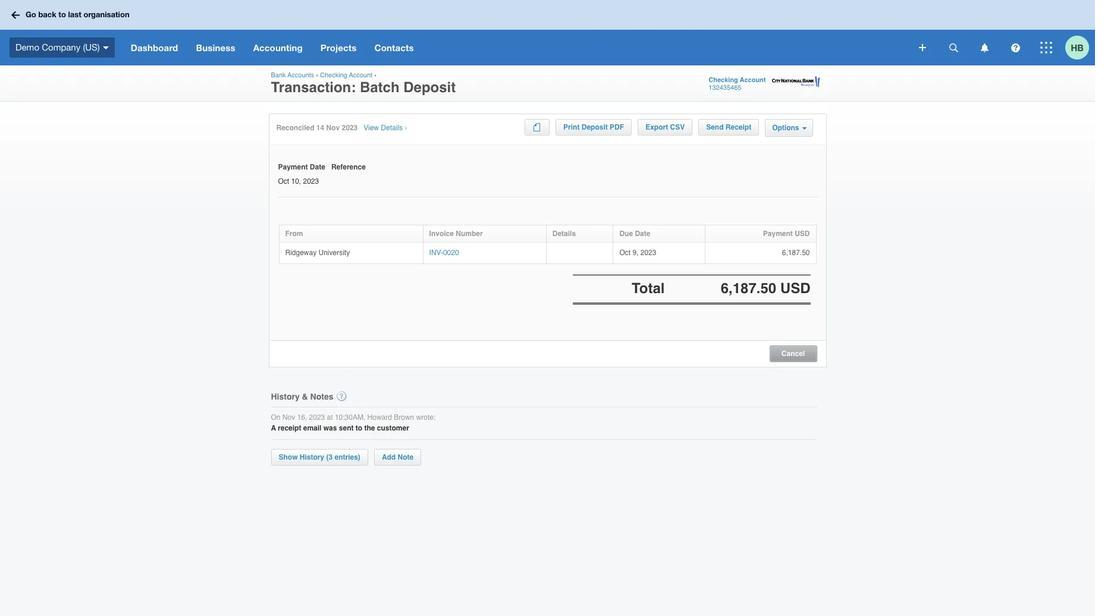 Task type: vqa. For each thing, say whether or not it's contained in the screenshot.
"identify"
no



Task type: describe. For each thing, give the bounding box(es) containing it.
inv-0020
[[429, 249, 459, 257]]

invoice number
[[429, 230, 483, 238]]

accounts
[[288, 71, 314, 79]]

checking account 132435465
[[709, 76, 766, 92]]

batch
[[360, 79, 400, 96]]

checking inside checking account 132435465
[[709, 76, 738, 84]]

note
[[398, 453, 414, 462]]

bank
[[271, 71, 286, 79]]

checking account link
[[320, 71, 373, 79]]

projects button
[[312, 30, 366, 65]]

0 horizontal spatial ›
[[316, 71, 318, 79]]

payment usd
[[763, 230, 810, 238]]

14
[[316, 124, 324, 132]]

10:30am,
[[335, 413, 365, 422]]

export csv link
[[638, 119, 693, 136]]

view details › link
[[364, 124, 407, 133]]

print deposit pdf
[[563, 123, 624, 131]]

business
[[196, 42, 235, 53]]

10,
[[291, 177, 301, 185]]

demo
[[15, 42, 39, 52]]

customer
[[377, 424, 409, 433]]

from
[[285, 230, 303, 238]]

business button
[[187, 30, 244, 65]]

payment for payment usd
[[763, 230, 793, 238]]

due date
[[620, 230, 651, 238]]

oct inside payment date oct 10, 2023
[[278, 177, 289, 185]]

a
[[271, 424, 276, 433]]

navigation containing dashboard
[[122, 30, 911, 65]]

go
[[26, 10, 36, 19]]

oct 9, 2023
[[620, 249, 657, 257]]

inv-0020 link
[[429, 249, 459, 257]]

payment date oct 10, 2023
[[278, 163, 325, 185]]

cancel
[[782, 350, 805, 358]]

reference
[[331, 163, 366, 171]]

last
[[68, 10, 81, 19]]

show history (3 entries)
[[279, 453, 360, 462]]

export csv
[[646, 123, 685, 131]]

go back to last organisation
[[26, 10, 129, 19]]

2 horizontal spatial ›
[[405, 124, 407, 132]]

notes
[[310, 392, 333, 401]]

organisation
[[84, 10, 129, 19]]

receipt
[[278, 424, 301, 433]]

2 horizontal spatial svg image
[[949, 43, 958, 52]]

accounting button
[[244, 30, 312, 65]]

was
[[324, 424, 337, 433]]

usd
[[795, 230, 810, 238]]

reconciled 14 nov 2023 view details ›
[[276, 124, 407, 132]]

6,187.50
[[782, 249, 810, 257]]

inv-
[[429, 249, 443, 257]]

bank accounts › checking account › transaction:                batch deposit
[[271, 71, 456, 96]]

email
[[303, 424, 322, 433]]

company
[[42, 42, 80, 52]]

export
[[646, 123, 668, 131]]

howard
[[367, 413, 392, 422]]

2023 right 9,
[[641, 249, 657, 257]]

receipt
[[726, 123, 752, 131]]

0 vertical spatial nov
[[326, 124, 340, 132]]

the
[[364, 424, 375, 433]]

send receipt
[[706, 123, 752, 131]]

print deposit pdf link
[[556, 119, 632, 136]]

account inside bank accounts › checking account › transaction:                batch deposit
[[349, 71, 373, 79]]

print
[[563, 123, 580, 131]]

view
[[364, 124, 379, 132]]

demo company (us)
[[15, 42, 100, 52]]

payment for payment date oct 10, 2023
[[278, 163, 308, 171]]

9,
[[633, 249, 639, 257]]

back
[[38, 10, 56, 19]]

ridgeway
[[285, 249, 317, 257]]

132435465
[[709, 84, 742, 92]]

history & notes
[[271, 392, 333, 401]]

2023 left view
[[342, 124, 358, 132]]

on nov 16, 2023 at 10:30am, howard brown wrote: a receipt email was sent to the customer
[[271, 413, 436, 433]]

&
[[302, 392, 308, 401]]

checking inside bank accounts › checking account › transaction:                batch deposit
[[320, 71, 347, 79]]

total
[[632, 280, 665, 297]]

2023 inside payment date oct 10, 2023
[[303, 177, 319, 185]]



Task type: locate. For each thing, give the bounding box(es) containing it.
0 horizontal spatial account
[[349, 71, 373, 79]]

date for due date
[[635, 230, 651, 238]]

reconciled
[[276, 124, 314, 132]]

to inside on nov 16, 2023 at 10:30am, howard brown wrote: a receipt email was sent to the customer
[[356, 424, 362, 433]]

1 horizontal spatial nov
[[326, 124, 340, 132]]

1 horizontal spatial to
[[356, 424, 362, 433]]

invoice
[[429, 230, 454, 238]]

payment inside payment date oct 10, 2023
[[278, 163, 308, 171]]

history
[[271, 392, 300, 401], [300, 453, 324, 462]]

1 horizontal spatial details
[[553, 230, 576, 238]]

0020
[[443, 249, 459, 257]]

deposit
[[404, 79, 456, 96], [582, 123, 608, 131]]

date left reference
[[310, 163, 325, 171]]

pdf
[[610, 123, 624, 131]]

wrote:
[[416, 413, 436, 422]]

0 horizontal spatial oct
[[278, 177, 289, 185]]

2023
[[342, 124, 358, 132], [303, 177, 319, 185], [641, 249, 657, 257], [309, 413, 325, 422]]

add
[[382, 453, 396, 462]]

dashboard
[[131, 42, 178, 53]]

(3
[[326, 453, 333, 462]]

add note
[[382, 453, 414, 462]]

number
[[456, 230, 483, 238]]

banner
[[0, 0, 1095, 65]]

2023 right 10,
[[303, 177, 319, 185]]

2023 up "email"
[[309, 413, 325, 422]]

dashboard link
[[122, 30, 187, 65]]

0 vertical spatial details
[[381, 124, 403, 132]]

oct left 9,
[[620, 249, 631, 257]]

show
[[279, 453, 298, 462]]

0 horizontal spatial checking
[[320, 71, 347, 79]]

history left (3
[[300, 453, 324, 462]]

1 vertical spatial oct
[[620, 249, 631, 257]]

options
[[772, 124, 799, 132]]

checking down projects
[[320, 71, 347, 79]]

1 horizontal spatial ›
[[374, 71, 377, 79]]

send receipt link
[[699, 119, 759, 136]]

payment left usd on the right
[[763, 230, 793, 238]]

(us)
[[83, 42, 100, 52]]

add note link
[[374, 449, 421, 466]]

deposit left pdf
[[582, 123, 608, 131]]

0 vertical spatial payment
[[278, 163, 308, 171]]

svg image
[[11, 11, 20, 19], [949, 43, 958, 52], [919, 44, 926, 51]]

details
[[381, 124, 403, 132], [553, 230, 576, 238]]

nov inside on nov 16, 2023 at 10:30am, howard brown wrote: a receipt email was sent to the customer
[[282, 413, 295, 422]]

1 vertical spatial date
[[635, 230, 651, 238]]

svg image inside demo company (us) popup button
[[103, 46, 109, 49]]

brown
[[394, 413, 414, 422]]

16,
[[297, 413, 307, 422]]

›
[[316, 71, 318, 79], [374, 71, 377, 79], [405, 124, 407, 132]]

account down projects popup button
[[349, 71, 373, 79]]

› right accounts
[[316, 71, 318, 79]]

0 vertical spatial to
[[59, 10, 66, 19]]

banner containing hb
[[0, 0, 1095, 65]]

nov up receipt
[[282, 413, 295, 422]]

date for payment date oct 10, 2023
[[310, 163, 325, 171]]

send
[[706, 123, 724, 131]]

to left the
[[356, 424, 362, 433]]

nov right 14
[[326, 124, 340, 132]]

0 vertical spatial oct
[[278, 177, 289, 185]]

to
[[59, 10, 66, 19], [356, 424, 362, 433]]

0 horizontal spatial nov
[[282, 413, 295, 422]]

navigation
[[122, 30, 911, 65]]

0 horizontal spatial date
[[310, 163, 325, 171]]

6,187.50 usd
[[721, 280, 811, 297]]

0 vertical spatial history
[[271, 392, 300, 401]]

bank accounts link
[[271, 71, 314, 79]]

date inside payment date oct 10, 2023
[[310, 163, 325, 171]]

deposit inside bank accounts › checking account › transaction:                batch deposit
[[404, 79, 456, 96]]

payment up 10,
[[278, 163, 308, 171]]

1 vertical spatial details
[[553, 230, 576, 238]]

1 vertical spatial payment
[[763, 230, 793, 238]]

ridgeway university
[[285, 249, 350, 257]]

to left last
[[59, 10, 66, 19]]

0 horizontal spatial to
[[59, 10, 66, 19]]

due
[[620, 230, 633, 238]]

hb
[[1071, 42, 1084, 53]]

projects
[[321, 42, 357, 53]]

0 horizontal spatial svg image
[[11, 11, 20, 19]]

1 horizontal spatial payment
[[763, 230, 793, 238]]

› right view
[[405, 124, 407, 132]]

show history (3 entries) link
[[271, 449, 368, 466]]

1 horizontal spatial date
[[635, 230, 651, 238]]

at
[[327, 413, 333, 422]]

account up the receipt
[[740, 76, 766, 84]]

go back to last organisation link
[[7, 4, 137, 25]]

nov
[[326, 124, 340, 132], [282, 413, 295, 422]]

1 horizontal spatial oct
[[620, 249, 631, 257]]

› right checking account link
[[374, 71, 377, 79]]

payment
[[278, 163, 308, 171], [763, 230, 793, 238]]

0 horizontal spatial payment
[[278, 163, 308, 171]]

0 horizontal spatial details
[[381, 124, 403, 132]]

checking
[[320, 71, 347, 79], [709, 76, 738, 84]]

accounting
[[253, 42, 303, 53]]

demo company (us) button
[[0, 30, 122, 65]]

contacts button
[[366, 30, 423, 65]]

1 vertical spatial to
[[356, 424, 362, 433]]

svg image inside go back to last organisation link
[[11, 11, 20, 19]]

account inside checking account 132435465
[[740, 76, 766, 84]]

account
[[349, 71, 373, 79], [740, 76, 766, 84]]

hb button
[[1066, 30, 1095, 65]]

1 vertical spatial history
[[300, 453, 324, 462]]

0 vertical spatial date
[[310, 163, 325, 171]]

entries)
[[335, 453, 360, 462]]

0 vertical spatial deposit
[[404, 79, 456, 96]]

contacts
[[375, 42, 414, 53]]

sent
[[339, 424, 354, 433]]

1 vertical spatial nov
[[282, 413, 295, 422]]

checking up send receipt link
[[709, 76, 738, 84]]

1 horizontal spatial svg image
[[919, 44, 926, 51]]

deposit right batch
[[404, 79, 456, 96]]

oct left 10,
[[278, 177, 289, 185]]

1 horizontal spatial deposit
[[582, 123, 608, 131]]

1 horizontal spatial account
[[740, 76, 766, 84]]

csv
[[670, 123, 685, 131]]

transaction:
[[271, 79, 356, 96]]

1 vertical spatial deposit
[[582, 123, 608, 131]]

cancel link
[[770, 347, 817, 358]]

date right due
[[635, 230, 651, 238]]

svg image
[[1041, 42, 1052, 54], [981, 43, 989, 52], [1011, 43, 1020, 52], [103, 46, 109, 49]]

history left &
[[271, 392, 300, 401]]

0 horizontal spatial deposit
[[404, 79, 456, 96]]

on
[[271, 413, 281, 422]]

1 horizontal spatial checking
[[709, 76, 738, 84]]

2023 inside on nov 16, 2023 at 10:30am, howard brown wrote: a receipt email was sent to the customer
[[309, 413, 325, 422]]

university
[[319, 249, 350, 257]]



